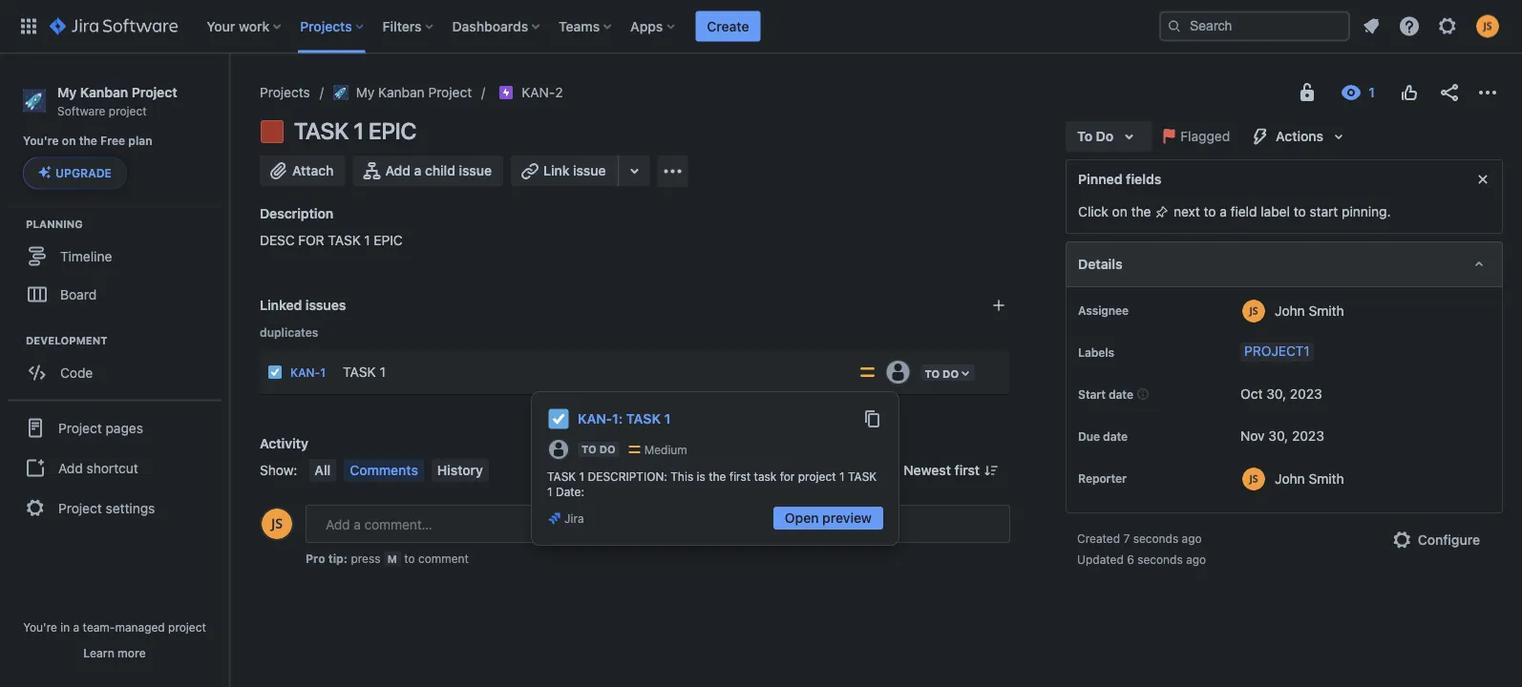 Task type: describe. For each thing, give the bounding box(es) containing it.
apps
[[631, 18, 663, 34]]

upgrade
[[55, 167, 112, 180]]

oct
[[1241, 386, 1263, 402]]

kan-1: task 1
[[578, 411, 671, 427]]

1 vertical spatial to do
[[582, 444, 616, 456]]

6
[[1127, 553, 1135, 567]]

code link
[[10, 354, 220, 392]]

label
[[1261, 204, 1291, 220]]

date for due date
[[1104, 430, 1128, 443]]

you're for you're on the free plan
[[23, 134, 59, 148]]

actions image
[[1477, 81, 1500, 104]]

newest first button
[[893, 460, 1011, 482]]

projects button
[[294, 11, 371, 42]]

project inside my kanban project software project
[[132, 84, 177, 100]]

1 right kan-1 link in the bottom of the page
[[380, 364, 386, 380]]

smith for assignee
[[1309, 303, 1345, 319]]

board
[[60, 287, 97, 302]]

pinned
[[1079, 171, 1123, 187]]

kan-2 link
[[522, 81, 563, 104]]

task up attach
[[294, 118, 349, 144]]

30, for oct
[[1267, 386, 1287, 402]]

my kanban project image
[[333, 85, 349, 100]]

you're for you're in a team-managed project
[[23, 621, 57, 634]]

no restrictions image
[[1296, 81, 1319, 104]]

on for click
[[1113, 204, 1128, 220]]

team-
[[83, 621, 115, 634]]

attach button
[[260, 156, 345, 186]]

my kanban project
[[356, 85, 472, 100]]

preview
[[823, 511, 872, 526]]

tip:
[[328, 552, 348, 566]]

kan-1: task 1 link
[[578, 411, 671, 427]]

add shortcut
[[58, 460, 138, 476]]

1 vertical spatial ago
[[1187, 553, 1207, 567]]

learn more button
[[83, 646, 146, 661]]

you're in a team-managed project
[[23, 621, 206, 634]]

settings
[[106, 501, 155, 516]]

history
[[437, 463, 483, 479]]

kan- for 1:
[[578, 411, 613, 427]]

john smith for reporter
[[1276, 471, 1345, 487]]

due date
[[1079, 430, 1128, 443]]

link issue
[[544, 163, 606, 179]]

task up date: at the left of the page
[[547, 470, 576, 483]]

your profile and settings image
[[1477, 15, 1500, 38]]

flagged
[[1181, 128, 1231, 144]]

my kanban project software project
[[57, 84, 177, 117]]

1:
[[613, 411, 623, 427]]

linked issues
[[260, 298, 346, 313]]

pinning.
[[1342, 204, 1392, 220]]

activity
[[260, 436, 308, 452]]

on for you're
[[62, 134, 76, 148]]

1 horizontal spatial project
[[168, 621, 206, 634]]

created 7 seconds ago updated 6 seconds ago
[[1078, 532, 1207, 567]]

2023 for oct 30, 2023
[[1291, 386, 1323, 402]]

all
[[315, 463, 331, 479]]

1 up date: at the left of the page
[[580, 470, 585, 483]]

0 vertical spatial epic
[[369, 118, 417, 144]]

link
[[544, 163, 570, 179]]

1 vertical spatial seconds
[[1138, 553, 1183, 567]]

pro
[[306, 552, 325, 566]]

2 horizontal spatial to
[[1294, 204, 1307, 220]]

1 up "preview"
[[840, 470, 845, 483]]

description
[[260, 206, 334, 222]]

kanban for my kanban project software project
[[80, 84, 128, 100]]

labels
[[1079, 346, 1115, 359]]

free
[[100, 134, 125, 148]]

medium
[[645, 443, 688, 457]]

project down add shortcut
[[58, 501, 102, 516]]

project inside my kanban project software project
[[109, 104, 147, 117]]

task
[[754, 470, 777, 483]]

is
[[697, 470, 706, 483]]

your work
[[207, 18, 270, 34]]

add for add a child issue
[[385, 163, 411, 179]]

1 vertical spatial to
[[582, 444, 597, 456]]

details
[[1079, 257, 1123, 272]]

project1 link
[[1241, 343, 1314, 362]]

oct 30, 2023
[[1241, 386, 1323, 402]]

projects link
[[260, 81, 310, 104]]

create
[[707, 18, 749, 34]]

2023 for nov 30, 2023
[[1293, 428, 1325, 444]]

press
[[351, 552, 381, 566]]

search image
[[1167, 19, 1183, 34]]

add shortcut button
[[8, 449, 222, 488]]

teams button
[[553, 11, 619, 42]]

1 right for
[[364, 233, 370, 248]]

a inside "button"
[[414, 163, 422, 179]]

task 1 epic
[[294, 118, 417, 144]]

to inside to do dropdown button
[[1078, 128, 1093, 144]]

banner containing your work
[[0, 0, 1523, 54]]

add a child issue
[[385, 163, 492, 179]]

task right for
[[328, 233, 361, 248]]

add a child issue button
[[353, 156, 503, 186]]

managed
[[115, 621, 165, 634]]

nov
[[1241, 428, 1265, 444]]

date:
[[556, 485, 585, 499]]

development
[[26, 334, 107, 347]]

learn more
[[83, 647, 146, 660]]

project left epic image
[[428, 85, 472, 100]]

copy url image
[[861, 408, 884, 431]]

projects for projects dropdown button
[[300, 18, 352, 34]]

history button
[[432, 460, 489, 482]]

dashboards
[[452, 18, 528, 34]]

add for add shortcut
[[58, 460, 83, 476]]

pages
[[106, 420, 143, 436]]

a for you're in a team-managed project
[[73, 621, 80, 634]]

fields
[[1126, 171, 1162, 187]]

actions button
[[1238, 121, 1362, 152]]

john for reporter
[[1276, 471, 1306, 487]]

project inside 'link'
[[58, 420, 102, 436]]

smith for reporter
[[1309, 471, 1345, 487]]

hide message image
[[1472, 168, 1495, 191]]

code
[[60, 365, 93, 381]]

my kanban project link
[[333, 81, 472, 104]]

attach
[[292, 163, 334, 179]]

1 left date: at the left of the page
[[547, 485, 553, 499]]

task 1 description: this is the first task for project 1 task 1 date:
[[547, 470, 877, 499]]

share image
[[1439, 81, 1462, 104]]

task up "preview"
[[848, 470, 877, 483]]

jira
[[565, 512, 584, 525]]

show:
[[260, 463, 298, 479]]

planning group
[[10, 216, 228, 319]]

projects for 'projects' link
[[260, 85, 310, 100]]

more
[[118, 647, 146, 660]]

0 horizontal spatial to
[[404, 552, 415, 566]]

sidebar navigation image
[[208, 76, 250, 115]]

kan- for 1
[[290, 366, 320, 380]]

desc for task 1 epic
[[260, 233, 403, 248]]



Task type: locate. For each thing, give the bounding box(es) containing it.
date right due
[[1104, 430, 1128, 443]]

issue inside button
[[573, 163, 606, 179]]

1 vertical spatial smith
[[1309, 471, 1345, 487]]

1 vertical spatial do
[[600, 444, 616, 456]]

apps button
[[625, 11, 682, 42]]

2023 down oct 30, 2023
[[1293, 428, 1325, 444]]

1 kanban from the left
[[80, 84, 128, 100]]

you're left in
[[23, 621, 57, 634]]

m
[[388, 553, 397, 566]]

kan- for 2
[[522, 85, 555, 100]]

1 horizontal spatial a
[[414, 163, 422, 179]]

ago
[[1182, 532, 1202, 546], [1187, 553, 1207, 567]]

filters
[[383, 18, 422, 34]]

start
[[1079, 388, 1106, 401]]

0 vertical spatial to do
[[1078, 128, 1114, 144]]

first inside task 1 description: this is the first task for project 1 task 1 date:
[[730, 470, 751, 483]]

my up software
[[57, 84, 77, 100]]

the down fields on the right of page
[[1132, 204, 1152, 220]]

to left start
[[1294, 204, 1307, 220]]

add left child in the top of the page
[[385, 163, 411, 179]]

1 vertical spatial you're
[[23, 621, 57, 634]]

kanban up task 1 epic
[[378, 85, 425, 100]]

kan-1
[[290, 366, 326, 380]]

0 vertical spatial the
[[79, 134, 97, 148]]

configure link
[[1380, 525, 1492, 556]]

seconds right 6
[[1138, 553, 1183, 567]]

shortcut
[[87, 460, 138, 476]]

issue
[[459, 163, 492, 179], [573, 163, 606, 179]]

kanban for my kanban project
[[378, 85, 425, 100]]

for
[[780, 470, 795, 483]]

development group
[[10, 333, 228, 398]]

kan- right issue type: task icon
[[290, 366, 320, 380]]

my
[[57, 84, 77, 100], [356, 85, 375, 100]]

0 vertical spatial projects
[[300, 18, 352, 34]]

to right unassigned image
[[582, 444, 597, 456]]

to do button
[[1066, 121, 1152, 152]]

1 horizontal spatial to
[[1078, 128, 1093, 144]]

to do down 1:
[[582, 444, 616, 456]]

30,
[[1267, 386, 1287, 402], [1269, 428, 1289, 444]]

seconds right "7"
[[1134, 532, 1179, 546]]

profile image of john smith image
[[262, 509, 292, 540]]

1 smith from the top
[[1309, 303, 1345, 319]]

reporter
[[1079, 472, 1127, 485]]

all button
[[309, 460, 336, 482]]

add left the shortcut
[[58, 460, 83, 476]]

2 horizontal spatial kan-
[[578, 411, 613, 427]]

ago right "7"
[[1182, 532, 1202, 546]]

2 kanban from the left
[[378, 85, 425, 100]]

2 vertical spatial the
[[709, 470, 726, 483]]

notifications image
[[1360, 15, 1383, 38]]

a right in
[[73, 621, 80, 634]]

task right kan-1
[[343, 364, 376, 380]]

john for assignee
[[1276, 303, 1306, 319]]

group
[[8, 400, 222, 535]]

2 horizontal spatial project
[[798, 470, 837, 483]]

1 john from the top
[[1276, 303, 1306, 319]]

description:
[[588, 470, 668, 483]]

open preview button
[[774, 507, 884, 530]]

kan-1 link
[[290, 366, 326, 380]]

comments
[[350, 463, 418, 479]]

0 vertical spatial smith
[[1309, 303, 1345, 319]]

copy link to issue image
[[559, 84, 575, 99]]

planning
[[26, 218, 83, 230]]

1 horizontal spatial issue
[[573, 163, 606, 179]]

kan- down task 1 link
[[578, 411, 613, 427]]

project right for
[[798, 470, 837, 483]]

30, right oct
[[1267, 386, 1287, 402]]

1 horizontal spatial my
[[356, 85, 375, 100]]

jira software image
[[50, 15, 178, 38], [50, 15, 178, 38]]

projects up the my kanban project image
[[300, 18, 352, 34]]

a left child in the top of the page
[[414, 163, 422, 179]]

0 vertical spatial add
[[385, 163, 411, 179]]

1 my from the left
[[57, 84, 77, 100]]

add inside "button"
[[385, 163, 411, 179]]

projects up edit color, orange selected 'image'
[[260, 85, 310, 100]]

comments button
[[344, 460, 424, 482]]

pinned fields
[[1079, 171, 1162, 187]]

on right "click"
[[1113, 204, 1128, 220]]

dashboards button
[[447, 11, 548, 42]]

kan-
[[522, 85, 555, 100], [290, 366, 320, 380], [578, 411, 613, 427]]

1 vertical spatial project
[[798, 470, 837, 483]]

1 horizontal spatial first
[[955, 463, 980, 479]]

do
[[1096, 128, 1114, 144], [600, 444, 616, 456]]

epic right for
[[374, 233, 403, 248]]

smith down details element
[[1309, 303, 1345, 319]]

add app image
[[662, 160, 685, 183]]

next to a field label to start pinning.
[[1170, 204, 1392, 220]]

nov 30, 2023
[[1241, 428, 1325, 444]]

1 vertical spatial john smith
[[1276, 471, 1345, 487]]

project settings
[[58, 501, 155, 516]]

issue inside "button"
[[459, 163, 492, 179]]

1 horizontal spatial to
[[1204, 204, 1217, 220]]

details element
[[1066, 242, 1504, 288]]

1
[[354, 118, 364, 144], [364, 233, 370, 248], [380, 364, 386, 380], [320, 366, 326, 380], [664, 411, 671, 427], [580, 470, 585, 483], [840, 470, 845, 483], [547, 485, 553, 499]]

newest first image
[[984, 463, 999, 479]]

1 left task 1
[[320, 366, 326, 380]]

1 horizontal spatial do
[[1096, 128, 1114, 144]]

start
[[1310, 204, 1339, 220]]

the left free
[[79, 134, 97, 148]]

2 vertical spatial project
[[168, 621, 206, 634]]

do inside to do dropdown button
[[1096, 128, 1114, 144]]

1 horizontal spatial kan-
[[522, 85, 555, 100]]

work
[[239, 18, 270, 34]]

1 vertical spatial add
[[58, 460, 83, 476]]

0 vertical spatial do
[[1096, 128, 1114, 144]]

menu bar containing all
[[305, 460, 493, 482]]

Add a comment… field
[[306, 505, 1011, 544]]

my inside my kanban project software project
[[57, 84, 77, 100]]

open
[[785, 511, 819, 526]]

john smith for assignee
[[1276, 303, 1345, 319]]

configure
[[1418, 533, 1481, 548]]

to up pinned
[[1078, 128, 1093, 144]]

priority: medium image
[[858, 363, 877, 382]]

date right start
[[1109, 388, 1134, 401]]

2 horizontal spatial a
[[1220, 204, 1227, 220]]

john smith up project1
[[1276, 303, 1345, 319]]

1 vertical spatial the
[[1132, 204, 1152, 220]]

my right the my kanban project image
[[356, 85, 375, 100]]

my for my kanban project software project
[[57, 84, 77, 100]]

john smith
[[1276, 303, 1345, 319], [1276, 471, 1345, 487]]

project up plan
[[109, 104, 147, 117]]

comment
[[418, 552, 469, 566]]

1 horizontal spatial on
[[1113, 204, 1128, 220]]

software
[[57, 104, 105, 117]]

0 horizontal spatial add
[[58, 460, 83, 476]]

add inside button
[[58, 460, 83, 476]]

first left newest first image
[[955, 463, 980, 479]]

0 horizontal spatial issue
[[459, 163, 492, 179]]

john up project1
[[1276, 303, 1306, 319]]

first inside button
[[955, 463, 980, 479]]

projects inside dropdown button
[[300, 18, 352, 34]]

Search field
[[1160, 11, 1351, 42]]

the for click
[[1132, 204, 1152, 220]]

project
[[109, 104, 147, 117], [798, 470, 837, 483], [168, 621, 206, 634]]

development image
[[3, 329, 26, 352]]

vote options: no one has voted for this issue yet. image
[[1399, 81, 1422, 104]]

1 down my kanban project link
[[354, 118, 364, 144]]

date for start date
[[1109, 388, 1134, 401]]

1 up medium
[[664, 411, 671, 427]]

0 horizontal spatial first
[[730, 470, 751, 483]]

date
[[1109, 388, 1134, 401], [1104, 430, 1128, 443]]

2 smith from the top
[[1309, 471, 1345, 487]]

issue type: task image
[[268, 365, 283, 380]]

you're on the free plan
[[23, 134, 152, 148]]

1 horizontal spatial add
[[385, 163, 411, 179]]

epic image
[[499, 85, 514, 100]]

30, for nov
[[1269, 428, 1289, 444]]

0 vertical spatial kan-
[[522, 85, 555, 100]]

0 vertical spatial 2023
[[1291, 386, 1323, 402]]

task right 1:
[[627, 411, 661, 427]]

link web pages and more image
[[623, 160, 646, 182]]

2 issue from the left
[[573, 163, 606, 179]]

to
[[1078, 128, 1093, 144], [582, 444, 597, 456]]

help image
[[1399, 15, 1422, 38]]

kanban up software
[[80, 84, 128, 100]]

0 horizontal spatial project
[[109, 104, 147, 117]]

the right is
[[709, 470, 726, 483]]

0 vertical spatial ago
[[1182, 532, 1202, 546]]

1 vertical spatial a
[[1220, 204, 1227, 220]]

john
[[1276, 303, 1306, 319], [1276, 471, 1306, 487]]

2 you're from the top
[[23, 621, 57, 634]]

1 horizontal spatial to do
[[1078, 128, 1114, 144]]

linked
[[260, 298, 302, 313]]

30, right nov
[[1269, 428, 1289, 444]]

primary element
[[11, 0, 1160, 53]]

1 vertical spatial epic
[[374, 233, 403, 248]]

kanban
[[80, 84, 128, 100], [378, 85, 425, 100]]

a left 'field'
[[1220, 204, 1227, 220]]

newest
[[904, 463, 951, 479]]

to do inside dropdown button
[[1078, 128, 1114, 144]]

1 issue from the left
[[459, 163, 492, 179]]

banner
[[0, 0, 1523, 54]]

0 vertical spatial 30,
[[1267, 386, 1287, 402]]

issue right child in the top of the page
[[459, 163, 492, 179]]

the inside task 1 description: this is the first task for project 1 task 1 date:
[[709, 470, 726, 483]]

unassigned image
[[549, 440, 568, 460]]

0 vertical spatial to
[[1078, 128, 1093, 144]]

0 vertical spatial you're
[[23, 134, 59, 148]]

2 horizontal spatial the
[[1132, 204, 1152, 220]]

do down 1:
[[600, 444, 616, 456]]

2 my from the left
[[356, 85, 375, 100]]

smith down the nov 30, 2023
[[1309, 471, 1345, 487]]

project right managed in the left of the page
[[168, 621, 206, 634]]

0 horizontal spatial to do
[[582, 444, 616, 456]]

edit color, orange selected image
[[261, 120, 284, 143]]

created
[[1078, 532, 1121, 546]]

projects
[[300, 18, 352, 34], [260, 85, 310, 100]]

to right m
[[404, 552, 415, 566]]

your
[[207, 18, 235, 34]]

1 vertical spatial date
[[1104, 430, 1128, 443]]

project settings link
[[8, 488, 222, 530]]

0 horizontal spatial my
[[57, 84, 77, 100]]

create button
[[696, 11, 761, 42]]

2023
[[1291, 386, 1323, 402], [1293, 428, 1325, 444]]

2 vertical spatial kan-
[[578, 411, 613, 427]]

in
[[60, 621, 70, 634]]

actions
[[1277, 128, 1324, 144]]

0 vertical spatial on
[[62, 134, 76, 148]]

open preview
[[785, 511, 872, 526]]

project up add shortcut
[[58, 420, 102, 436]]

due
[[1079, 430, 1101, 443]]

0 vertical spatial john smith
[[1276, 303, 1345, 319]]

your work button
[[201, 11, 289, 42]]

0 vertical spatial a
[[414, 163, 422, 179]]

0 horizontal spatial a
[[73, 621, 80, 634]]

0 horizontal spatial kanban
[[80, 84, 128, 100]]

for
[[298, 233, 324, 248]]

settings image
[[1437, 15, 1460, 38]]

start date
[[1079, 388, 1134, 401]]

kan- left copy link to issue 'icon'
[[522, 85, 555, 100]]

flagged image
[[1158, 125, 1181, 148]]

1 john smith from the top
[[1276, 303, 1345, 319]]

duplicates
[[260, 326, 319, 339]]

a for next to a field label to start pinning.
[[1220, 204, 1227, 220]]

0 horizontal spatial kan-
[[290, 366, 320, 380]]

2 vertical spatial a
[[73, 621, 80, 634]]

my for my kanban project
[[356, 85, 375, 100]]

project up plan
[[132, 84, 177, 100]]

issue right link
[[573, 163, 606, 179]]

2 john smith from the top
[[1276, 471, 1345, 487]]

1 vertical spatial 30,
[[1269, 428, 1289, 444]]

0 vertical spatial project
[[109, 104, 147, 117]]

0 vertical spatial john
[[1276, 303, 1306, 319]]

1 vertical spatial john
[[1276, 471, 1306, 487]]

kanban inside my kanban project software project
[[80, 84, 128, 100]]

to right next
[[1204, 204, 1217, 220]]

planning image
[[3, 212, 26, 235]]

john down the nov 30, 2023
[[1276, 471, 1306, 487]]

1 you're from the top
[[23, 134, 59, 148]]

menu bar
[[305, 460, 493, 482]]

0 horizontal spatial on
[[62, 134, 76, 148]]

updated
[[1078, 553, 1124, 567]]

1 horizontal spatial the
[[709, 470, 726, 483]]

jira image
[[547, 511, 563, 526], [547, 511, 563, 526]]

to do up pinned
[[1078, 128, 1114, 144]]

1 horizontal spatial kanban
[[378, 85, 425, 100]]

newest first
[[904, 463, 980, 479]]

timeline
[[60, 248, 112, 264]]

1 vertical spatial 2023
[[1293, 428, 1325, 444]]

on up upgrade button
[[62, 134, 76, 148]]

group containing project pages
[[8, 400, 222, 535]]

pro tip: press m to comment
[[306, 552, 469, 566]]

board link
[[10, 275, 220, 314]]

epic down my kanban project link
[[369, 118, 417, 144]]

next
[[1174, 204, 1201, 220]]

1 vertical spatial on
[[1113, 204, 1128, 220]]

ago right 6
[[1187, 553, 1207, 567]]

john smith down the nov 30, 2023
[[1276, 471, 1345, 487]]

do up pinned
[[1096, 128, 1114, 144]]

2
[[555, 85, 563, 100]]

0 horizontal spatial the
[[79, 134, 97, 148]]

0 vertical spatial date
[[1109, 388, 1134, 401]]

0 horizontal spatial do
[[600, 444, 616, 456]]

2023 up the nov 30, 2023
[[1291, 386, 1323, 402]]

you're
[[23, 134, 59, 148], [23, 621, 57, 634]]

first left task at the bottom of page
[[730, 470, 751, 483]]

2 john from the top
[[1276, 471, 1306, 487]]

link an issue image
[[992, 298, 1007, 313]]

0 vertical spatial seconds
[[1134, 532, 1179, 546]]

add
[[385, 163, 411, 179], [58, 460, 83, 476]]

field
[[1231, 204, 1258, 220]]

0 horizontal spatial to
[[582, 444, 597, 456]]

appswitcher icon image
[[17, 15, 40, 38]]

project pages link
[[8, 407, 222, 449]]

project inside task 1 description: this is the first task for project 1 task 1 date:
[[798, 470, 837, 483]]

7
[[1124, 532, 1130, 546]]

1 vertical spatial kan-
[[290, 366, 320, 380]]

issues
[[306, 298, 346, 313]]

you're up upgrade button
[[23, 134, 59, 148]]

first
[[955, 463, 980, 479], [730, 470, 751, 483]]

1 vertical spatial projects
[[260, 85, 310, 100]]

the for you're
[[79, 134, 97, 148]]



Task type: vqa. For each thing, say whether or not it's contained in the screenshot.
Menu Bar containing All
yes



